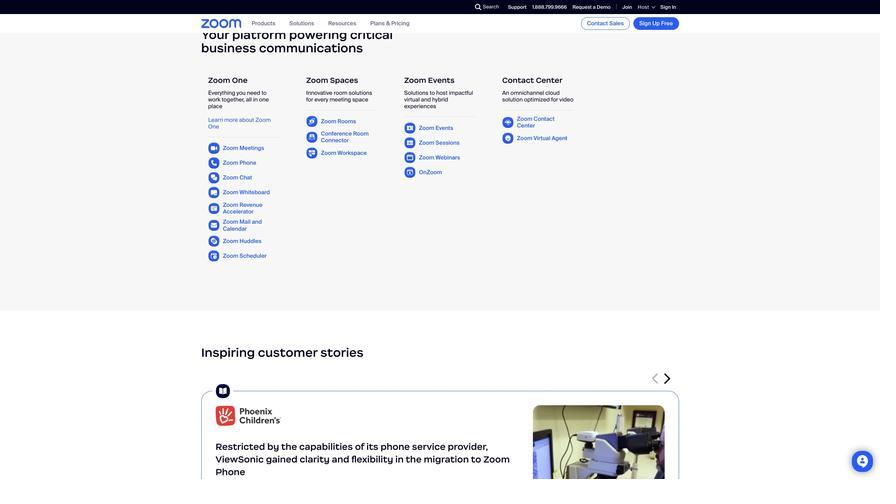 Task type: vqa. For each thing, say whether or not it's contained in the screenshot.
Zoom Events
yes



Task type: describe. For each thing, give the bounding box(es) containing it.
plans & pricing link
[[370, 20, 410, 27]]

virtual
[[534, 135, 551, 142]]

sign in
[[661, 4, 676, 10]]

hybrid
[[432, 96, 448, 103]]

voip phone systems image
[[208, 157, 219, 169]]

about
[[239, 116, 254, 124]]

appointment scheduler image
[[208, 250, 219, 262]]

zoom phone
[[223, 159, 256, 167]]

for inside an omnichannel cloud solution optimized for video
[[551, 96, 558, 103]]

virtual agent image
[[502, 133, 514, 144]]

join
[[622, 4, 632, 10]]

customer
[[258, 345, 318, 360]]

onzoom link
[[419, 169, 442, 176]]

testimonialcarouselitemblockproxy-0 element
[[201, 381, 679, 479]]

zoom rooms link
[[321, 118, 356, 125]]

resources button
[[328, 20, 356, 27]]

sign up free
[[639, 20, 673, 27]]

provider,
[[448, 441, 488, 453]]

search image
[[475, 4, 481, 10]]

huddles
[[240, 238, 262, 245]]

every
[[315, 96, 328, 103]]

products button
[[252, 20, 275, 27]]

sign in link
[[661, 4, 676, 10]]

event platform image
[[404, 122, 416, 134]]

cloud contact center image
[[502, 117, 514, 128]]

zoom for zoom huddles link
[[223, 238, 238, 245]]

scheduler
[[240, 252, 267, 260]]

zoom for zoom scheduler 'link'
[[223, 252, 238, 260]]

contact center element containing zoom one
[[201, 69, 287, 269]]

its
[[366, 441, 378, 453]]

zoom huddles
[[223, 238, 262, 245]]

zoom spaces
[[306, 76, 358, 85]]

zoom for 'zoom virtual agent' "link"
[[517, 135, 532, 142]]

one inside learn more about zoom one
[[208, 123, 219, 130]]

business
[[201, 41, 256, 56]]

your platform powering critical business communications
[[201, 27, 393, 56]]

powering
[[289, 27, 347, 43]]

0 vertical spatial events
[[428, 76, 455, 85]]

0 vertical spatial phone
[[240, 159, 256, 167]]

and inside restricted by the capabilities of its phone service provider, viewsonic gained clarity and flexibility in the migration to zoom phone
[[332, 454, 349, 465]]

online webinars image
[[404, 152, 416, 163]]

zoom for the zoom whiteboard link
[[223, 189, 238, 196]]

zoom revenue accelerator link
[[223, 201, 280, 215]]

0 vertical spatial zoom events
[[404, 76, 455, 85]]

migration
[[424, 454, 469, 465]]

place
[[208, 103, 222, 110]]

sign for sign up free
[[639, 20, 651, 27]]

zoom for "zoom chat" 'link'
[[223, 174, 238, 181]]

innovative
[[306, 89, 332, 97]]

need
[[247, 89, 260, 97]]

innovative room solutions for every meeting space
[[306, 89, 372, 103]]

free
[[661, 20, 673, 27]]

zoom for zoom sessions "link"
[[419, 139, 434, 146]]

request a demo link
[[573, 4, 611, 10]]

zoom up virtual at the left top of the page
[[404, 76, 426, 85]]

zoom webinars
[[419, 154, 460, 161]]

solutions
[[349, 89, 372, 97]]

zoom whiteboard
[[223, 189, 270, 196]]

contact inside zoom contact center
[[534, 115, 555, 123]]

zoom rooms
[[321, 118, 356, 125]]

zoom contact center
[[517, 115, 555, 129]]

conference
[[321, 130, 352, 137]]

zoom contact center link
[[517, 115, 574, 129]]

room
[[334, 89, 347, 97]]

solutions for solutions to host impactful virtual and hybrid experiences
[[404, 89, 429, 97]]

flexibility
[[352, 454, 393, 465]]

webinars
[[436, 154, 460, 161]]

zoom virtual agent link
[[517, 135, 568, 142]]

one
[[259, 96, 269, 103]]

everything you need to work together, all in one place
[[208, 89, 269, 110]]

by
[[267, 441, 279, 453]]

calendar
[[223, 225, 247, 232]]

scientist looking into microscope image
[[533, 406, 665, 479]]

zoom for the zoom mail and calendar link
[[223, 218, 238, 226]]

zoom meetings link
[[223, 145, 264, 152]]

zoom meetings
[[223, 145, 264, 152]]

zoom for zoom events link
[[419, 124, 434, 132]]

learn more about zoom one
[[208, 116, 271, 130]]

a
[[593, 4, 596, 10]]

solution
[[502, 96, 523, 103]]

zoom phone link
[[223, 159, 256, 167]]

1.888.799.9666
[[532, 4, 567, 10]]

support link
[[508, 4, 527, 10]]

zoom scheduler
[[223, 252, 267, 260]]

mail
[[240, 218, 251, 226]]

revenue
[[240, 201, 263, 209]]

workspace
[[338, 149, 367, 157]]

zoom mail and calendar link
[[223, 218, 280, 232]]

and inside solutions to host impactful virtual and hybrid experiences
[[421, 96, 431, 103]]

cloud
[[546, 89, 560, 97]]

contact sales link
[[581, 17, 630, 30]]

solutions button
[[289, 20, 314, 27]]

virtual
[[404, 96, 420, 103]]

to inside restricted by the capabilities of its phone service provider, viewsonic gained clarity and flexibility in the migration to zoom phone
[[471, 454, 481, 465]]

stories
[[320, 345, 364, 360]]

spaces
[[330, 76, 358, 85]]

sign for sign in
[[661, 4, 671, 10]]

clarity
[[300, 454, 330, 465]]

1 horizontal spatial the
[[406, 454, 422, 465]]

video
[[560, 96, 574, 103]]

virtual working spaces image
[[208, 236, 219, 247]]

zoom chat
[[223, 174, 252, 181]]

agent
[[552, 135, 568, 142]]

on zoom image
[[404, 167, 416, 178]]

online whiteboard image
[[208, 187, 219, 198]]

an omnichannel cloud solution optimized for video
[[502, 89, 574, 103]]

virtual meetings image
[[208, 143, 219, 154]]

zoom chat link
[[223, 174, 252, 181]]



Task type: locate. For each thing, give the bounding box(es) containing it.
next slide image
[[664, 374, 670, 384]]

1 horizontal spatial one
[[232, 76, 248, 85]]

zoom inside zoom contact center
[[517, 115, 532, 123]]

0 horizontal spatial in
[[253, 96, 258, 103]]

0 horizontal spatial solutions
[[289, 20, 314, 27]]

3 contact center element from the left
[[397, 69, 483, 185]]

to
[[262, 89, 267, 97], [430, 89, 435, 97], [471, 454, 481, 465]]

center right cloud contact center image
[[517, 122, 535, 129]]

contact center element containing contact center
[[495, 69, 581, 151]]

0 vertical spatial sign
[[661, 4, 671, 10]]

0 vertical spatial in
[[253, 96, 258, 103]]

zoom events up host
[[404, 76, 455, 85]]

sign left in
[[661, 4, 671, 10]]

impactful
[[449, 89, 473, 97]]

together,
[[222, 96, 245, 103]]

single session event image
[[404, 137, 416, 148]]

contact for contact sales
[[587, 20, 608, 27]]

1 vertical spatial center
[[517, 122, 535, 129]]

1 horizontal spatial for
[[551, 96, 558, 103]]

one up "you"
[[232, 76, 248, 85]]

viewsonic
[[216, 454, 264, 465]]

to inside solutions to host impactful virtual and hybrid experiences
[[430, 89, 435, 97]]

email & scheduler image
[[208, 220, 219, 231]]

1 vertical spatial zoom events
[[419, 124, 453, 132]]

1 vertical spatial events
[[436, 124, 453, 132]]

sales
[[609, 20, 624, 27]]

1 vertical spatial and
[[252, 218, 262, 226]]

omnichannel
[[511, 89, 544, 97]]

all
[[246, 96, 252, 103]]

to down provider,
[[471, 454, 481, 465]]

solutions to host impactful virtual and hybrid experiences
[[404, 89, 473, 110]]

pricing
[[391, 20, 410, 27]]

2 vertical spatial and
[[332, 454, 349, 465]]

in
[[672, 4, 676, 10]]

zoom right virtual agent 'icon'
[[517, 135, 532, 142]]

1 horizontal spatial sign
[[661, 4, 671, 10]]

zoom down calendar
[[223, 238, 238, 245]]

zoom events
[[404, 76, 455, 85], [419, 124, 453, 132]]

zoom down provider,
[[484, 454, 510, 465]]

1 horizontal spatial and
[[332, 454, 349, 465]]

space
[[352, 96, 368, 103]]

None search field
[[449, 1, 477, 13]]

0 horizontal spatial to
[[262, 89, 267, 97]]

search image
[[475, 4, 481, 10]]

conference room connector link
[[321, 130, 378, 144]]

and inside zoom mail and calendar
[[252, 218, 262, 226]]

contact up omnichannel
[[502, 76, 534, 85]]

optimized
[[524, 96, 550, 103]]

meeting
[[330, 96, 351, 103]]

more
[[224, 116, 238, 124]]

zoom for the zoom contact center link
[[517, 115, 532, 123]]

to right "need"
[[262, 89, 267, 97]]

gained
[[266, 454, 298, 465]]

4 contact center element from the left
[[495, 69, 581, 151]]

workspaces image
[[306, 147, 317, 159]]

contact down a
[[587, 20, 608, 27]]

platform
[[232, 27, 286, 43]]

zoom right cloud contact center image
[[517, 115, 532, 123]]

everything
[[208, 89, 235, 97]]

phone
[[381, 441, 410, 453]]

zoom up everything
[[208, 76, 230, 85]]

your
[[201, 27, 229, 43]]

host button
[[638, 4, 655, 10]]

connector
[[321, 137, 349, 144]]

0 vertical spatial and
[[421, 96, 431, 103]]

0 vertical spatial solutions
[[289, 20, 314, 27]]

phoenic children's hospital image
[[216, 406, 281, 427]]

you
[[237, 89, 246, 97]]

zoom inside zoom revenue accelerator
[[223, 201, 238, 209]]

1 horizontal spatial in
[[395, 454, 404, 465]]

zoom for zoom phone link
[[223, 159, 238, 167]]

zoom virtual agent
[[517, 135, 568, 142]]

1 horizontal spatial to
[[430, 89, 435, 97]]

0 vertical spatial contact
[[587, 20, 608, 27]]

zoom mail and calendar
[[223, 218, 262, 232]]

zoom right virtual meetings image
[[223, 145, 238, 152]]

zoom for zoom workspace link
[[321, 149, 336, 157]]

service
[[412, 441, 446, 453]]

phone up "chat"
[[240, 159, 256, 167]]

zoom for zoom rooms link
[[321, 118, 336, 125]]

zoom down connector
[[321, 149, 336, 157]]

0 horizontal spatial for
[[306, 96, 313, 103]]

experiences
[[404, 103, 436, 110]]

the down service
[[406, 454, 422, 465]]

zoom right appointment scheduler image
[[223, 252, 238, 260]]

0 vertical spatial the
[[281, 441, 297, 453]]

contact center element containing zoom events
[[397, 69, 483, 185]]

contact up 'zoom virtual agent'
[[534, 115, 555, 123]]

sign inside sign up free link
[[639, 20, 651, 27]]

products
[[252, 20, 275, 27]]

contact center
[[502, 76, 563, 85]]

whiteboard
[[240, 189, 270, 196]]

solutions inside solutions to host impactful virtual and hybrid experiences
[[404, 89, 429, 97]]

sign left up
[[639, 20, 651, 27]]

zoom inside learn more about zoom one
[[255, 116, 271, 124]]

team chat image
[[208, 172, 219, 183]]

one
[[232, 76, 248, 85], [208, 123, 219, 130]]

request
[[573, 4, 592, 10]]

contact center element containing zoom spaces
[[299, 69, 385, 166]]

search
[[483, 4, 499, 10]]

zoom sessions
[[419, 139, 460, 146]]

1 vertical spatial contact
[[502, 76, 534, 85]]

2 contact center element from the left
[[299, 69, 385, 166]]

center up cloud
[[536, 76, 563, 85]]

for
[[306, 96, 313, 103], [551, 96, 558, 103]]

1 horizontal spatial center
[[536, 76, 563, 85]]

zoom revenue accelerator
[[223, 201, 263, 215]]

0 horizontal spatial sign
[[639, 20, 651, 27]]

solutions up experiences
[[404, 89, 429, 97]]

events
[[428, 76, 455, 85], [436, 124, 453, 132]]

conversation intelligence image
[[208, 203, 219, 214]]

zoom up onzoom
[[419, 154, 434, 161]]

zoom inside restricted by the capabilities of its phone service provider, viewsonic gained clarity and flexibility in the migration to zoom phone
[[484, 454, 510, 465]]

solutions
[[289, 20, 314, 27], [404, 89, 429, 97]]

contact for contact center
[[502, 76, 534, 85]]

0 horizontal spatial one
[[208, 123, 219, 130]]

restricted
[[216, 441, 265, 453]]

for left every
[[306, 96, 313, 103]]

and right mail
[[252, 218, 262, 226]]

in inside everything you need to work together, all in one place
[[253, 96, 258, 103]]

1 vertical spatial one
[[208, 123, 219, 130]]

zoom right about
[[255, 116, 271, 124]]

phone inside restricted by the capabilities of its phone service provider, viewsonic gained clarity and flexibility in the migration to zoom phone
[[216, 467, 245, 478]]

1 vertical spatial in
[[395, 454, 404, 465]]

an
[[502, 89, 509, 97]]

2 horizontal spatial to
[[471, 454, 481, 465]]

host
[[436, 89, 448, 97]]

&
[[386, 20, 390, 27]]

contact sales
[[587, 20, 624, 27]]

0 horizontal spatial center
[[517, 122, 535, 129]]

zoom for zoom meetings link
[[223, 145, 238, 152]]

and
[[421, 96, 431, 103], [252, 218, 262, 226], [332, 454, 349, 465]]

0 vertical spatial center
[[536, 76, 563, 85]]

learn
[[208, 116, 223, 124]]

1 vertical spatial the
[[406, 454, 422, 465]]

events up host
[[428, 76, 455, 85]]

and right virtual at the left top of the page
[[421, 96, 431, 103]]

conference room connector
[[321, 130, 369, 144]]

for left video
[[551, 96, 558, 103]]

plans
[[370, 20, 385, 27]]

zoom up conference
[[321, 118, 336, 125]]

contact center element
[[201, 69, 287, 269], [299, 69, 385, 166], [397, 69, 483, 185], [495, 69, 581, 151]]

1 contact center element from the left
[[201, 69, 287, 269]]

1 vertical spatial sign
[[639, 20, 651, 27]]

zoom down accelerator
[[223, 218, 238, 226]]

sign
[[661, 4, 671, 10], [639, 20, 651, 27]]

conference room systems image
[[306, 132, 317, 143]]

zoom sessions link
[[419, 139, 460, 146]]

zoom right single session event icon
[[419, 139, 434, 146]]

2 horizontal spatial and
[[421, 96, 431, 103]]

zoom down the zoom chat
[[223, 189, 238, 196]]

zoom for zoom revenue accelerator link
[[223, 201, 238, 209]]

zoom for zoom webinars link
[[419, 154, 434, 161]]

zoom events link
[[419, 124, 453, 132]]

2 vertical spatial contact
[[534, 115, 555, 123]]

solutions for solutions "popup button"
[[289, 20, 314, 27]]

inspiring
[[201, 345, 255, 360]]

critical
[[350, 27, 393, 43]]

zoom up innovative
[[306, 76, 328, 85]]

0 vertical spatial one
[[232, 76, 248, 85]]

join link
[[622, 4, 632, 10]]

zoom right conversation intelligence image
[[223, 201, 238, 209]]

0 horizontal spatial and
[[252, 218, 262, 226]]

in right all
[[253, 96, 258, 103]]

to inside everything you need to work together, all in one place
[[262, 89, 267, 97]]

accelerator
[[223, 208, 254, 215]]

learn more about zoom one link
[[208, 116, 271, 130]]

1 vertical spatial solutions
[[404, 89, 429, 97]]

zoom one
[[208, 76, 248, 85]]

demo
[[597, 4, 611, 10]]

capabilities
[[299, 441, 353, 453]]

solutions up communications
[[289, 20, 314, 27]]

to left host
[[430, 89, 435, 97]]

the up gained
[[281, 441, 297, 453]]

zoom inside zoom mail and calendar
[[223, 218, 238, 226]]

zoom events up zoom sessions "link"
[[419, 124, 453, 132]]

zoom logo image
[[201, 19, 241, 28]]

one left more
[[208, 123, 219, 130]]

zoom
[[208, 76, 230, 85], [306, 76, 328, 85], [404, 76, 426, 85], [517, 115, 532, 123], [255, 116, 271, 124], [321, 118, 336, 125], [419, 124, 434, 132], [517, 135, 532, 142], [419, 139, 434, 146], [223, 145, 238, 152], [321, 149, 336, 157], [419, 154, 434, 161], [223, 159, 238, 167], [223, 174, 238, 181], [223, 189, 238, 196], [223, 201, 238, 209], [223, 218, 238, 226], [223, 238, 238, 245], [223, 252, 238, 260], [484, 454, 510, 465]]

zoom whiteboard link
[[223, 189, 270, 196]]

contact inside 'link'
[[587, 20, 608, 27]]

the
[[281, 441, 297, 453], [406, 454, 422, 465]]

in down 'phone'
[[395, 454, 404, 465]]

2 for from the left
[[551, 96, 558, 103]]

zoom up the zoom chat
[[223, 159, 238, 167]]

zoom scheduler link
[[223, 252, 267, 260]]

connected conference rooms image
[[306, 116, 317, 127]]

in inside restricted by the capabilities of its phone service provider, viewsonic gained clarity and flexibility in the migration to zoom phone
[[395, 454, 404, 465]]

center inside zoom contact center
[[517, 122, 535, 129]]

zoom right event platform icon
[[419, 124, 434, 132]]

1 vertical spatial phone
[[216, 467, 245, 478]]

zoom left "chat"
[[223, 174, 238, 181]]

0 horizontal spatial the
[[281, 441, 297, 453]]

inspiring customer stories
[[201, 345, 364, 360]]

testimonial icon story image
[[212, 381, 233, 402]]

support
[[508, 4, 527, 10]]

of
[[355, 441, 364, 453]]

phone down 'viewsonic' at the left bottom of the page
[[216, 467, 245, 478]]

1 for from the left
[[306, 96, 313, 103]]

and down capabilities
[[332, 454, 349, 465]]

onzoom
[[419, 169, 442, 176]]

events up sessions
[[436, 124, 453, 132]]

1 horizontal spatial solutions
[[404, 89, 429, 97]]

chat
[[240, 174, 252, 181]]

zoom webinars link
[[419, 154, 460, 161]]

for inside innovative room solutions for every meeting space
[[306, 96, 313, 103]]



